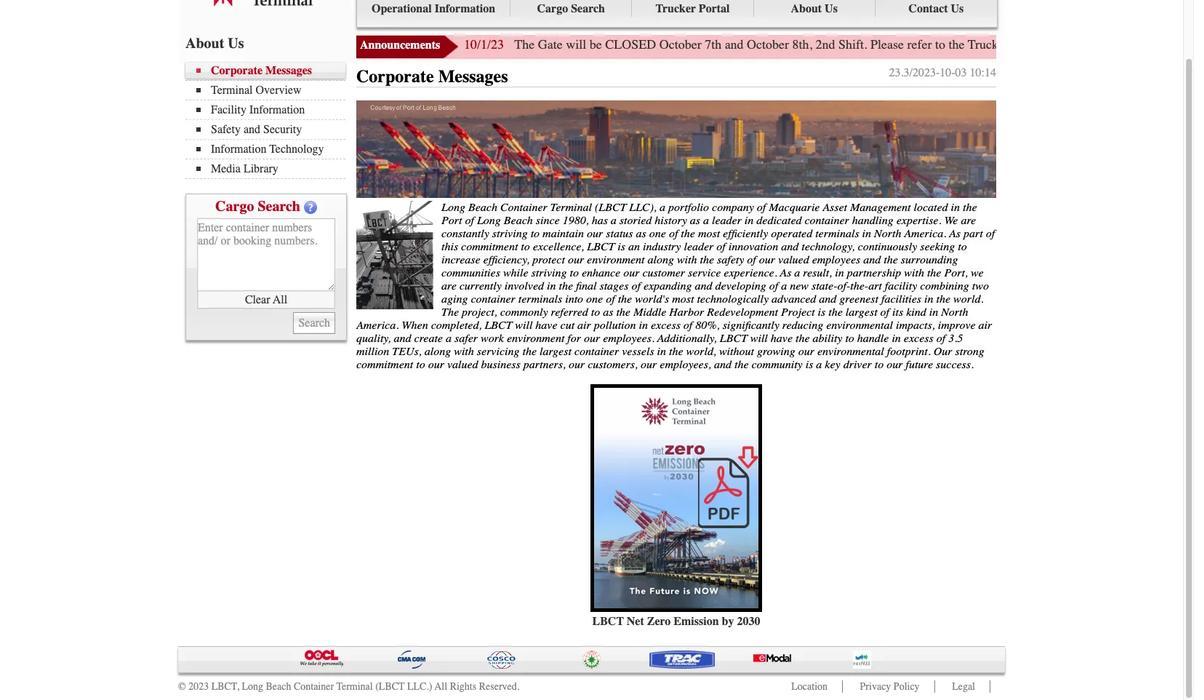 Task type: locate. For each thing, give the bounding box(es) containing it.
will down redevelopment on the top
[[751, 332, 768, 345]]

greenest
[[840, 292, 879, 305]]

leader up innovation at right
[[712, 214, 742, 227]]

1 vertical spatial most
[[673, 292, 695, 305]]

0 horizontal spatial one
[[587, 292, 603, 305]]

valued down safer
[[447, 358, 479, 371]]

us inside contact us link
[[952, 2, 965, 15]]

us right contact
[[952, 2, 965, 15]]

all right clear
[[273, 293, 288, 306]]

0 horizontal spatial gate
[[538, 36, 563, 52]]

and right safety
[[244, 123, 261, 136]]

0 horizontal spatial terminal
[[211, 84, 253, 97]]

container up technology,
[[805, 214, 850, 227]]

about us up corporate messages link
[[186, 35, 244, 52]]

1 horizontal spatial container
[[501, 201, 548, 214]]

1 horizontal spatial striving
[[532, 266, 567, 279]]

lbct net zero emission by 2030
[[593, 615, 761, 628]]

menu bar
[[357, 0, 998, 28], [186, 63, 353, 179]]

most right world's
[[673, 292, 695, 305]]

cargo search up "be"
[[537, 2, 605, 15]]

the left middle at the top of the page
[[617, 305, 631, 318]]

project,
[[462, 305, 498, 318]]

ability
[[813, 332, 843, 345]]

0 vertical spatial cargo
[[537, 2, 569, 15]]

striving
[[493, 227, 528, 240], [532, 266, 567, 279]]

0 vertical spatial most
[[699, 227, 721, 240]]

1 horizontal spatial are
[[962, 214, 977, 227]]

1 horizontal spatial will
[[566, 36, 587, 52]]

rights
[[450, 680, 477, 693]]

as right status
[[636, 227, 647, 240]]

0 vertical spatial menu bar
[[357, 0, 998, 28]]

1 vertical spatial valued
[[447, 358, 479, 371]]

0 horizontal spatial have
[[536, 318, 558, 332]]

leader
[[712, 214, 742, 227], [684, 240, 714, 253]]

0 vertical spatial terminal
[[211, 84, 253, 97]]

1 vertical spatial search
[[258, 198, 300, 215]]

0 vertical spatial (lbct
[[595, 201, 627, 214]]

asset
[[823, 201, 848, 214]]

1 gate from the left
[[538, 36, 563, 52]]

2 horizontal spatial long
[[477, 214, 501, 227]]

information up the media
[[211, 143, 267, 156]]

us for about us link
[[825, 2, 838, 15]]

of right the 'part' at top
[[987, 227, 996, 240]]

we
[[971, 266, 984, 279]]

0 horizontal spatial for
[[568, 332, 581, 345]]

cargo search
[[537, 2, 605, 15], [215, 198, 300, 215]]

facilities
[[882, 292, 922, 305]]

is left key
[[806, 358, 814, 371]]

corporate for corporate messages terminal overview facility information safety and security information technology media library
[[211, 64, 263, 77]]

our
[[587, 227, 603, 240], [568, 253, 584, 266], [760, 253, 776, 266], [624, 266, 640, 279], [584, 332, 601, 345], [799, 345, 815, 358], [428, 358, 445, 371], [569, 358, 585, 371], [641, 358, 657, 371], [887, 358, 903, 371]]

the
[[949, 36, 965, 52], [964, 201, 978, 214], [681, 227, 696, 240], [700, 253, 715, 266], [884, 253, 899, 266], [928, 266, 942, 279], [559, 279, 573, 292], [618, 292, 633, 305], [937, 292, 951, 305], [617, 305, 631, 318], [829, 305, 843, 318], [796, 332, 810, 345], [523, 345, 537, 358], [670, 345, 684, 358], [735, 358, 749, 371]]

1 horizontal spatial excess
[[904, 332, 934, 345]]

gate
[[538, 36, 563, 52], [1003, 36, 1027, 52]]

without
[[720, 345, 755, 358]]

protect
[[533, 253, 565, 266]]

corporate messages terminal overview facility information safety and security information technology media library
[[211, 64, 324, 175]]

corporate inside "corporate messages terminal overview facility information safety and security information technology media library"
[[211, 64, 263, 77]]

of right stages
[[632, 279, 641, 292]]

most down portfolio
[[699, 227, 721, 240]]

1 horizontal spatial cargo
[[537, 2, 569, 15]]

a
[[660, 201, 666, 214], [611, 214, 617, 227], [704, 214, 710, 227], [795, 266, 801, 279], [782, 279, 788, 292], [446, 332, 452, 345], [817, 358, 823, 371]]

the left world,
[[670, 345, 684, 358]]

0 vertical spatial largest
[[846, 305, 878, 318]]

2 gate from the left
[[1003, 36, 1027, 52]]

2 vertical spatial container
[[575, 345, 619, 358]]

beach right lbct,
[[266, 680, 291, 693]]

of
[[757, 201, 767, 214], [465, 214, 474, 227], [669, 227, 679, 240], [987, 227, 996, 240], [717, 240, 726, 253], [748, 253, 757, 266], [632, 279, 641, 292], [770, 279, 779, 292], [606, 292, 615, 305], [881, 305, 890, 318], [684, 318, 693, 332], [937, 332, 946, 345]]

october left the 8th,
[[747, 36, 790, 52]]

1 horizontal spatial terminals
[[816, 227, 860, 240]]

2 vertical spatial is
[[806, 358, 814, 371]]

completed,
[[431, 318, 482, 332]]

is
[[618, 240, 626, 253], [818, 305, 826, 318], [806, 358, 814, 371]]

since
[[536, 214, 560, 227]]

in right result,
[[836, 266, 845, 279]]

container inside long beach container terminal (lbct llc), a portfolio company of macquarie asset management located in the port of long beach since 1980, has a storied history as a leader in dedicated container handling expertise. we are constantly striving to maintain our status as one of the most efficiently operated terminals in north america. as part of this commitment to excellence, lbct is an industry leader of innovation and technology, continuously seeking to increase efficiency, protect our environment along with the safety of our valued employees and the surrounding communities while striving to enhance our customer service experience. as a result, in partnership with the port, we are currently involved in the final stages of expanding and developing of a new state-of-the-art facility combining two aging container terminals into one of the world's most technologically advanced and greenest facilities in the world. the project, commonly referred to as the middle harbor redevelopment project is the largest of its kind in north america. when completed, lbct will have cut air pollution in excess of 80%, significantly reducing environmental impacts, improve air quality, and create a safer work environment for our employees. additionally, lbct will have the ability to handle in excess of 3.5 million teus, along with servicing the largest container vessels in the world, without growing our environmental footprint. our strong commitment to our valued business partners, our customers, our employees, and the community is a key driver to our future success.
[[501, 201, 548, 214]]

7th
[[705, 36, 722, 52]]

terminal up maintain
[[551, 201, 592, 214]]

search inside menu bar
[[571, 2, 605, 15]]

page
[[1091, 36, 1116, 52]]

about us up 2nd
[[791, 2, 838, 15]]

1 horizontal spatial corporate
[[357, 66, 434, 87]]

in right handle
[[893, 332, 902, 345]]

as right the history
[[690, 214, 701, 227]]

improve
[[939, 318, 976, 332]]

about
[[791, 2, 822, 15], [186, 35, 224, 52]]

with down completed,
[[454, 345, 474, 358]]

0 vertical spatial valued
[[779, 253, 810, 266]]

our down an
[[624, 266, 640, 279]]

for right page
[[1119, 36, 1134, 52]]

1 horizontal spatial america.
[[905, 227, 947, 240]]

commitment
[[461, 240, 518, 253], [357, 358, 414, 371]]

commitment up communities
[[461, 240, 518, 253]]

80%,
[[696, 318, 720, 332]]

1 horizontal spatial gate
[[1003, 36, 1027, 52]]

terminals up employees
[[816, 227, 860, 240]]

commonly
[[500, 305, 548, 318]]

with up expanding
[[677, 253, 698, 266]]

excess down world's
[[651, 318, 681, 332]]

a left result,
[[795, 266, 801, 279]]

history
[[655, 214, 688, 227]]

1 horizontal spatial long
[[442, 201, 466, 214]]

constantly
[[442, 227, 490, 240]]

1 horizontal spatial is
[[806, 358, 814, 371]]

messages down 10/1/23
[[439, 66, 508, 87]]

1 horizontal spatial about us
[[791, 2, 838, 15]]

vessels
[[622, 345, 655, 358]]

10/1/23
[[464, 36, 504, 52]]

october left 7th
[[660, 36, 702, 52]]

10/1/23 the gate will be closed october 7th and october 8th, 2nd shift. please refer to the truck gate hours web page for further gate
[[464, 36, 1195, 52]]

air right cut
[[578, 318, 591, 332]]

announcements
[[360, 39, 440, 52]]

us up 10/1/23 the gate will be closed october 7th and october 8th, 2nd shift. please refer to the truck gate hours web page for further gate
[[825, 2, 838, 15]]

0 vertical spatial the
[[515, 36, 535, 52]]

1 horizontal spatial search
[[571, 2, 605, 15]]

north
[[875, 227, 902, 240], [942, 305, 969, 318]]

1 horizontal spatial air
[[979, 318, 993, 332]]

1 october from the left
[[660, 36, 702, 52]]

success.
[[937, 358, 974, 371]]

gate right truck
[[1003, 36, 1027, 52]]

menu bar containing corporate messages
[[186, 63, 353, 179]]

will left "be"
[[566, 36, 587, 52]]

employees
[[813, 253, 861, 266]]

messages for corporate messages
[[439, 66, 508, 87]]

1 vertical spatial north
[[942, 305, 969, 318]]

1 vertical spatial as
[[780, 266, 792, 279]]

us inside about us link
[[825, 2, 838, 15]]

excess up future
[[904, 332, 934, 345]]

1 horizontal spatial north
[[942, 305, 969, 318]]

valued down operated
[[779, 253, 810, 266]]

long
[[442, 201, 466, 214], [477, 214, 501, 227], [242, 680, 263, 693]]

location link
[[792, 680, 828, 693]]

to right seeking in the right of the page
[[959, 240, 968, 253]]

1 vertical spatial commitment
[[357, 358, 414, 371]]

search up "be"
[[571, 2, 605, 15]]

0 horizontal spatial container
[[471, 292, 516, 305]]

the
[[515, 36, 535, 52], [442, 305, 459, 318]]

1 horizontal spatial most
[[699, 227, 721, 240]]

will right work
[[515, 318, 533, 332]]

0 horizontal spatial air
[[578, 318, 591, 332]]

is left an
[[618, 240, 626, 253]]

terminal inside "corporate messages terminal overview facility information safety and security information technology media library"
[[211, 84, 253, 97]]

container
[[501, 201, 548, 214], [294, 680, 334, 693]]

2 horizontal spatial terminal
[[551, 201, 592, 214]]

1 vertical spatial terminals
[[519, 292, 563, 305]]

0 horizontal spatial about us
[[186, 35, 244, 52]]

striving up efficiency,
[[493, 227, 528, 240]]

advanced
[[772, 292, 817, 305]]

environment
[[587, 253, 645, 266], [507, 332, 565, 345]]

are
[[962, 214, 977, 227], [442, 279, 457, 292]]

in up innovation at right
[[745, 214, 754, 227]]

employees.
[[603, 332, 655, 345]]

to left protect
[[521, 240, 530, 253]]

storied
[[620, 214, 652, 227]]

0 vertical spatial along
[[648, 253, 675, 266]]

1 vertical spatial cargo
[[215, 198, 254, 215]]

lbct,
[[211, 680, 239, 693]]

operational information
[[372, 2, 496, 15]]

0 horizontal spatial october
[[660, 36, 702, 52]]

continuously
[[858, 240, 918, 253]]

0 vertical spatial all
[[273, 293, 288, 306]]

and down dedicated
[[782, 240, 799, 253]]

1 horizontal spatial menu bar
[[357, 0, 998, 28]]

as left the 'part' at top
[[950, 227, 961, 240]]

commitment down quality,
[[357, 358, 414, 371]]

2 horizontal spatial us
[[952, 2, 965, 15]]

clear
[[245, 293, 270, 306]]

privacy policy
[[861, 680, 920, 693]]

0 vertical spatial search
[[571, 2, 605, 15]]

gate down "cargo search" link
[[538, 36, 563, 52]]

will
[[566, 36, 587, 52], [515, 318, 533, 332], [751, 332, 768, 345]]

security
[[263, 123, 302, 136]]

© 2023 lbct, long beach container terminal (lbct llc.) all rights reserved.
[[178, 680, 520, 693]]

world,
[[687, 345, 717, 358]]

the up ability
[[829, 305, 843, 318]]

0 horizontal spatial environment
[[507, 332, 565, 345]]

the-
[[851, 279, 869, 292]]

us for contact us link
[[952, 2, 965, 15]]

as down stages
[[603, 305, 614, 318]]

environmental
[[827, 318, 894, 332], [818, 345, 885, 358]]

beach left since on the top of the page
[[504, 214, 533, 227]]

trucker portal
[[656, 2, 730, 15]]

environment up 'partners,'
[[507, 332, 565, 345]]

closed
[[606, 36, 657, 52]]

to down 'create'
[[416, 358, 425, 371]]

1 vertical spatial container
[[471, 292, 516, 305]]

messages inside "corporate messages terminal overview facility information safety and security information technology media library"
[[266, 64, 312, 77]]

0 horizontal spatial commitment
[[357, 358, 414, 371]]

lbct net zero emission by 2030 link
[[593, 615, 761, 628]]

corporate up terminal overview link
[[211, 64, 263, 77]]

environment up stages
[[587, 253, 645, 266]]

0 horizontal spatial excess
[[651, 318, 681, 332]]

us up corporate messages link
[[228, 35, 244, 52]]

messages
[[266, 64, 312, 77], [439, 66, 508, 87]]

an
[[629, 240, 640, 253]]

handling
[[853, 214, 894, 227]]

1 horizontal spatial environment
[[587, 253, 645, 266]]

1 vertical spatial america.
[[357, 318, 399, 332]]

1 horizontal spatial about
[[791, 2, 822, 15]]

for
[[1119, 36, 1134, 52], [568, 332, 581, 345]]

10-
[[940, 66, 956, 79]]

long up constantly
[[442, 201, 466, 214]]

and left of-
[[820, 292, 837, 305]]

media
[[211, 162, 241, 175]]

all inside button
[[273, 293, 288, 306]]

harbor
[[670, 305, 705, 318]]

company
[[713, 201, 755, 214]]

the left world's
[[618, 292, 633, 305]]

increase
[[442, 253, 481, 266]]

corporate
[[211, 64, 263, 77], [357, 66, 434, 87]]

port
[[442, 214, 462, 227]]

2 october from the left
[[747, 36, 790, 52]]

0 horizontal spatial all
[[273, 293, 288, 306]]

1 horizontal spatial all
[[435, 680, 448, 693]]

0 vertical spatial container
[[805, 214, 850, 227]]

0 vertical spatial for
[[1119, 36, 1134, 52]]

23.3/2023-10-03 10:14
[[890, 66, 997, 79]]

and right 7th
[[725, 36, 744, 52]]

largest down the-
[[846, 305, 878, 318]]

0 horizontal spatial messages
[[266, 64, 312, 77]]

0 horizontal spatial corporate
[[211, 64, 263, 77]]

to right ability
[[846, 332, 855, 345]]

1 horizontal spatial messages
[[439, 66, 508, 87]]

employees,
[[660, 358, 712, 371]]

a left new
[[782, 279, 788, 292]]

world.
[[954, 292, 984, 305]]

lbct left 'net'
[[593, 615, 624, 628]]

1 horizontal spatial largest
[[846, 305, 878, 318]]

cargo inside menu bar
[[537, 2, 569, 15]]

are right we
[[962, 214, 977, 227]]

world's
[[635, 292, 670, 305]]

one
[[650, 227, 667, 240], [587, 292, 603, 305]]

driver
[[844, 358, 872, 371]]

0 horizontal spatial terminals
[[519, 292, 563, 305]]

operational
[[372, 2, 432, 15]]

footprint.
[[888, 345, 931, 358]]

0 horizontal spatial largest
[[540, 345, 572, 358]]

1 horizontal spatial us
[[825, 2, 838, 15]]

strong
[[956, 345, 985, 358]]

(lbct up status
[[595, 201, 627, 214]]

terminals left into
[[519, 292, 563, 305]]

all right llc.) at the bottom
[[435, 680, 448, 693]]

1 horizontal spatial beach
[[469, 201, 498, 214]]

1 vertical spatial are
[[442, 279, 457, 292]]

None submit
[[294, 312, 335, 334]]



Task type: vqa. For each thing, say whether or not it's contained in the screenshot.
menu bar containing Operational Information
yes



Task type: describe. For each thing, give the bounding box(es) containing it.
efficiency,
[[484, 253, 530, 266]]

customer
[[643, 266, 686, 279]]

communities
[[442, 266, 501, 279]]

work
[[481, 332, 504, 345]]

1 horizontal spatial commitment
[[461, 240, 518, 253]]

10:14
[[970, 66, 997, 79]]

technology,
[[802, 240, 855, 253]]

(lbct inside long beach container terminal (lbct llc), a portfolio company of macquarie asset management located in the port of long beach since 1980, has a storied history as a leader in dedicated container handling expertise. we are constantly striving to maintain our status as one of the most efficiently operated terminals in north america. as part of this commitment to excellence, lbct is an industry leader of innovation and technology, continuously seeking to increase efficiency, protect our environment along with the safety of our valued employees and the surrounding communities while striving to enhance our customer service experience. as a result, in partnership with the port, we are currently involved in the final stages of expanding and developing of a new state-of-the-art facility combining two aging container terminals into one of the world's most technologically advanced and greenest facilities in the world. the project, commonly referred to as the middle harbor redevelopment project is the largest of its kind in north america. when completed, lbct will have cut air pollution in excess of 80%, significantly reducing environmental impacts, improve air quality, and create a safer work environment for our employees. additionally, lbct will have the ability to handle in excess of 3.5 million teus, along with servicing the largest container vessels in the world, without growing our environmental footprint. our strong commitment to our valued business partners, our customers, our employees, and the community is a key driver to our future success.
[[595, 201, 627, 214]]

the left truck
[[949, 36, 965, 52]]

legal link
[[953, 680, 976, 693]]

2 horizontal spatial container
[[805, 214, 850, 227]]

further
[[1137, 36, 1173, 52]]

to right into
[[591, 305, 601, 318]]

of right the "company" at the right of the page
[[757, 201, 767, 214]]

in right "kind"
[[930, 305, 939, 318]]

and left 'create'
[[394, 332, 412, 345]]

net
[[627, 615, 645, 628]]

in right vessels at the right of page
[[658, 345, 667, 358]]

to right refer
[[936, 36, 946, 52]]

0 vertical spatial about us
[[791, 2, 838, 15]]

0 horizontal spatial long
[[242, 680, 263, 693]]

messages for corporate messages terminal overview facility information safety and security information technology media library
[[266, 64, 312, 77]]

emission
[[674, 615, 719, 628]]

0 horizontal spatial us
[[228, 35, 244, 52]]

stages
[[600, 279, 629, 292]]

1 horizontal spatial with
[[677, 253, 698, 266]]

0 vertical spatial are
[[962, 214, 977, 227]]

1 horizontal spatial for
[[1119, 36, 1134, 52]]

0 vertical spatial as
[[950, 227, 961, 240]]

please
[[871, 36, 905, 52]]

menu bar containing operational information
[[357, 0, 998, 28]]

result,
[[804, 266, 833, 279]]

reserved.
[[479, 680, 520, 693]]

servicing
[[477, 345, 520, 358]]

a left the "company" at the right of the page
[[704, 214, 710, 227]]

our down 'create'
[[428, 358, 445, 371]]

the left ability
[[796, 332, 810, 345]]

safety and security link
[[196, 123, 346, 136]]

our right protect
[[568, 253, 584, 266]]

policy
[[894, 680, 920, 693]]

legal
[[953, 680, 976, 693]]

lbct up "servicing"
[[485, 318, 513, 332]]

the inside long beach container terminal (lbct llc), a portfolio company of macquarie asset management located in the port of long beach since 1980, has a storied history as a leader in dedicated container handling expertise. we are constantly striving to maintain our status as one of the most efficiently operated terminals in north america. as part of this commitment to excellence, lbct is an industry leader of innovation and technology, continuously seeking to increase efficiency, protect our environment along with the safety of our valued employees and the surrounding communities while striving to enhance our customer service experience. as a result, in partnership with the port, we are currently involved in the final stages of expanding and developing of a new state-of-the-art facility combining two aging container terminals into one of the world's most technologically advanced and greenest facilities in the world. the project, commonly referred to as the middle harbor redevelopment project is the largest of its kind in north america. when completed, lbct will have cut air pollution in excess of 80%, significantly reducing environmental impacts, improve air quality, and create a safer work environment for our employees. additionally, lbct will have the ability to handle in excess of 3.5 million teus, along with servicing the largest container vessels in the world, without growing our environmental footprint. our strong commitment to our valued business partners, our customers, our employees, and the community is a key driver to our future success.
[[442, 305, 459, 318]]

aging
[[442, 292, 468, 305]]

portal
[[699, 2, 730, 15]]

facility
[[886, 279, 918, 292]]

redevelopment
[[708, 305, 779, 318]]

be
[[590, 36, 602, 52]]

the right "servicing"
[[523, 345, 537, 358]]

project
[[782, 305, 815, 318]]

1 horizontal spatial terminal
[[337, 680, 373, 693]]

1 horizontal spatial as
[[636, 227, 647, 240]]

of right safety
[[748, 253, 757, 266]]

of right "port"
[[465, 214, 474, 227]]

0 vertical spatial one
[[650, 227, 667, 240]]

the left "community"
[[735, 358, 749, 371]]

technology
[[269, 143, 324, 156]]

0 horizontal spatial will
[[515, 318, 533, 332]]

to right driver
[[875, 358, 884, 371]]

information technology link
[[196, 143, 346, 156]]

the left world.
[[937, 292, 951, 305]]

©
[[178, 680, 186, 693]]

two
[[973, 279, 990, 292]]

0 horizontal spatial cargo
[[215, 198, 254, 215]]

0 horizontal spatial beach
[[266, 680, 291, 693]]

privacy
[[861, 680, 892, 693]]

of up service
[[717, 240, 726, 253]]

in down management
[[863, 227, 872, 240]]

1 vertical spatial is
[[818, 305, 826, 318]]

art
[[869, 279, 883, 292]]

safer
[[455, 332, 478, 345]]

cut
[[561, 318, 575, 332]]

2 vertical spatial information
[[211, 143, 267, 156]]

located
[[914, 201, 949, 214]]

1 vertical spatial about us
[[186, 35, 244, 52]]

0 vertical spatial environmental
[[827, 318, 894, 332]]

about inside menu bar
[[791, 2, 822, 15]]

llc),
[[630, 201, 657, 214]]

innovation
[[729, 240, 779, 253]]

lbct down redevelopment on the top
[[720, 332, 748, 345]]

corporate for corporate messages
[[357, 66, 434, 87]]

the right we
[[964, 201, 978, 214]]

in right located at the top of page
[[952, 201, 961, 214]]

terminal overview link
[[196, 84, 346, 97]]

key
[[826, 358, 841, 371]]

handle
[[858, 332, 890, 345]]

0 horizontal spatial as
[[603, 305, 614, 318]]

1 horizontal spatial container
[[575, 345, 619, 358]]

to left maintain
[[531, 227, 540, 240]]

facility
[[211, 103, 247, 116]]

1 vertical spatial environmental
[[818, 345, 885, 358]]

1 horizontal spatial valued
[[779, 253, 810, 266]]

0 horizontal spatial cargo search
[[215, 198, 300, 215]]

maintain
[[543, 227, 584, 240]]

0 horizontal spatial most
[[673, 292, 695, 305]]

0 vertical spatial terminals
[[816, 227, 860, 240]]

teus,
[[392, 345, 422, 358]]

clear all
[[245, 293, 288, 306]]

0 horizontal spatial along
[[425, 345, 451, 358]]

of left 3.5
[[937, 332, 946, 345]]

of left its
[[881, 305, 890, 318]]

our
[[934, 345, 953, 358]]

library
[[244, 162, 279, 175]]

1 vertical spatial information
[[250, 103, 305, 116]]

0 horizontal spatial valued
[[447, 358, 479, 371]]

to up into
[[570, 266, 579, 279]]

the left the port,
[[928, 266, 942, 279]]

about us link
[[754, 0, 876, 17]]

0 horizontal spatial is
[[618, 240, 626, 253]]

1 horizontal spatial have
[[771, 332, 793, 345]]

1 vertical spatial leader
[[684, 240, 714, 253]]

0 vertical spatial information
[[435, 2, 496, 15]]

the left safety
[[700, 253, 715, 266]]

state-
[[812, 279, 838, 292]]

1 vertical spatial about
[[186, 35, 224, 52]]

0 horizontal spatial container
[[294, 680, 334, 693]]

our down reducing
[[799, 345, 815, 358]]

pollution
[[594, 318, 636, 332]]

and up harbor
[[695, 279, 713, 292]]

growing
[[758, 345, 796, 358]]

2023
[[189, 680, 209, 693]]

0 vertical spatial leader
[[712, 214, 742, 227]]

involved
[[505, 279, 544, 292]]

partners,
[[524, 358, 566, 371]]

truck
[[969, 36, 999, 52]]

0 vertical spatial america.
[[905, 227, 947, 240]]

of left new
[[770, 279, 779, 292]]

final
[[576, 279, 597, 292]]

into
[[566, 292, 584, 305]]

our left status
[[587, 227, 603, 240]]

portfolio
[[669, 201, 710, 214]]

our down "employees."
[[641, 358, 657, 371]]

and right "employees,"
[[715, 358, 732, 371]]

0 horizontal spatial america.
[[357, 318, 399, 332]]

a right llc),
[[660, 201, 666, 214]]

excellence,
[[533, 240, 585, 253]]

2 air from the left
[[979, 318, 993, 332]]

our right 'partners,'
[[569, 358, 585, 371]]

of up pollution
[[606, 292, 615, 305]]

contact us
[[909, 2, 965, 15]]

the up facility at the top right
[[884, 253, 899, 266]]

facility information link
[[196, 103, 346, 116]]

macquarie
[[769, 201, 821, 214]]

cargo search inside menu bar
[[537, 2, 605, 15]]

the left final
[[559, 279, 573, 292]]

Enter container numbers and/ or booking numbers.  text field
[[197, 218, 335, 291]]

0 horizontal spatial with
[[454, 345, 474, 358]]

technologically
[[697, 292, 769, 305]]

2nd
[[816, 36, 836, 52]]

partnership
[[848, 266, 902, 279]]

1 vertical spatial (lbct
[[376, 680, 405, 693]]

shift.
[[839, 36, 868, 52]]

service
[[688, 266, 721, 279]]

2 horizontal spatial as
[[690, 214, 701, 227]]

2 horizontal spatial will
[[751, 332, 768, 345]]

2 horizontal spatial beach
[[504, 214, 533, 227]]

a left safer
[[446, 332, 452, 345]]

0 horizontal spatial are
[[442, 279, 457, 292]]

new
[[790, 279, 809, 292]]

business
[[481, 358, 521, 371]]

1 air from the left
[[578, 318, 591, 332]]

of left 80%,
[[684, 318, 693, 332]]

0 vertical spatial striving
[[493, 227, 528, 240]]

terminal inside long beach container terminal (lbct llc), a portfolio company of macquarie asset management located in the port of long beach since 1980, has a storied history as a leader in dedicated container handling expertise. we are constantly striving to maintain our status as one of the most efficiently operated terminals in north america. as part of this commitment to excellence, lbct is an industry leader of innovation and technology, continuously seeking to increase efficiency, protect our environment along with the safety of our valued employees and the surrounding communities while striving to enhance our customer service experience. as a result, in partnership with the port, we are currently involved in the final stages of expanding and developing of a new state-of-the-art facility combining two aging container terminals into one of the world's most technologically advanced and greenest facilities in the world. the project, commonly referred to as the middle harbor redevelopment project is the largest of its kind in north america. when completed, lbct will have cut air pollution in excess of 80%, significantly reducing environmental impacts, improve air quality, and create a safer work environment for our employees. additionally, lbct will have the ability to handle in excess of 3.5 million teus, along with servicing the largest container vessels in the world, without growing our environmental footprint. our strong commitment to our valued business partners, our customers, our employees, and the community is a key driver to our future success.
[[551, 201, 592, 214]]

and up art
[[864, 253, 882, 266]]

0 horizontal spatial north
[[875, 227, 902, 240]]

our left future
[[887, 358, 903, 371]]

management
[[851, 201, 911, 214]]

1 vertical spatial striving
[[532, 266, 567, 279]]

in right facilities
[[925, 292, 934, 305]]

of down portfolio
[[669, 227, 679, 240]]

2 horizontal spatial with
[[905, 266, 925, 279]]

a left key
[[817, 358, 823, 371]]

our right cut
[[584, 332, 601, 345]]

1 horizontal spatial the
[[515, 36, 535, 52]]

long beach container terminal (lbct llc), a portfolio company of macquarie asset management located in the port of long beach since 1980, has a storied history as a leader in dedicated container handling expertise. we are constantly striving to maintain our status as one of the most efficiently operated terminals in north america. as part of this commitment to excellence, lbct is an industry leader of innovation and technology, continuously seeking to increase efficiency, protect our environment along with the safety of our valued employees and the surrounding communities while striving to enhance our customer service experience. as a result, in partnership with the port, we are currently involved in the final stages of expanding and developing of a new state-of-the-art facility combining two aging container terminals into one of the world's most technologically advanced and greenest facilities in the world. the project, commonly referred to as the middle harbor redevelopment project is the largest of its kind in north america. when completed, lbct will have cut air pollution in excess of 80%, significantly reducing environmental impacts, improve air quality, and create a safer work environment for our employees. additionally, lbct will have the ability to handle in excess of 3.5 million teus, along with servicing the largest container vessels in the world, without growing our environmental footprint. our strong commitment to our valued business partners, our customers, our employees, and the community is a key driver to our future success.
[[357, 201, 996, 371]]

when
[[402, 318, 428, 332]]

1 vertical spatial environment
[[507, 332, 565, 345]]

lbct up enhance
[[588, 240, 615, 253]]

a right has
[[611, 214, 617, 227]]

the down portfolio
[[681, 227, 696, 240]]

2030
[[738, 615, 761, 628]]

significantly
[[723, 318, 780, 332]]

additionally,
[[658, 332, 717, 345]]

in down protect
[[547, 279, 556, 292]]

million
[[357, 345, 390, 358]]

our down efficiently
[[760, 253, 776, 266]]

in up vessels at the right of page
[[639, 318, 648, 332]]

community
[[752, 358, 803, 371]]

1 vertical spatial one
[[587, 292, 603, 305]]

trucker
[[656, 2, 696, 15]]

zero
[[648, 615, 671, 628]]

we
[[945, 214, 959, 227]]

gate
[[1176, 36, 1195, 52]]

for inside long beach container terminal (lbct llc), a portfolio company of macquarie asset management located in the port of long beach since 1980, has a storied history as a leader in dedicated container handling expertise. we are constantly striving to maintain our status as one of the most efficiently operated terminals in north america. as part of this commitment to excellence, lbct is an industry leader of innovation and technology, continuously seeking to increase efficiency, protect our environment along with the safety of our valued employees and the surrounding communities while striving to enhance our customer service experience. as a result, in partnership with the port, we are currently involved in the final stages of expanding and developing of a new state-of-the-art facility combining two aging container terminals into one of the world's most technologically advanced and greenest facilities in the world. the project, commonly referred to as the middle harbor redevelopment project is the largest of its kind in north america. when completed, lbct will have cut air pollution in excess of 80%, significantly reducing environmental impacts, improve air quality, and create a safer work environment for our employees. additionally, lbct will have the ability to handle in excess of 3.5 million teus, along with servicing the largest container vessels in the world, without growing our environmental footprint. our strong commitment to our valued business partners, our customers, our employees, and the community is a key driver to our future success.
[[568, 332, 581, 345]]

future
[[906, 358, 934, 371]]

1 horizontal spatial along
[[648, 253, 675, 266]]

and inside "corporate messages terminal overview facility information safety and security information technology media library"
[[244, 123, 261, 136]]

part
[[964, 227, 984, 240]]



